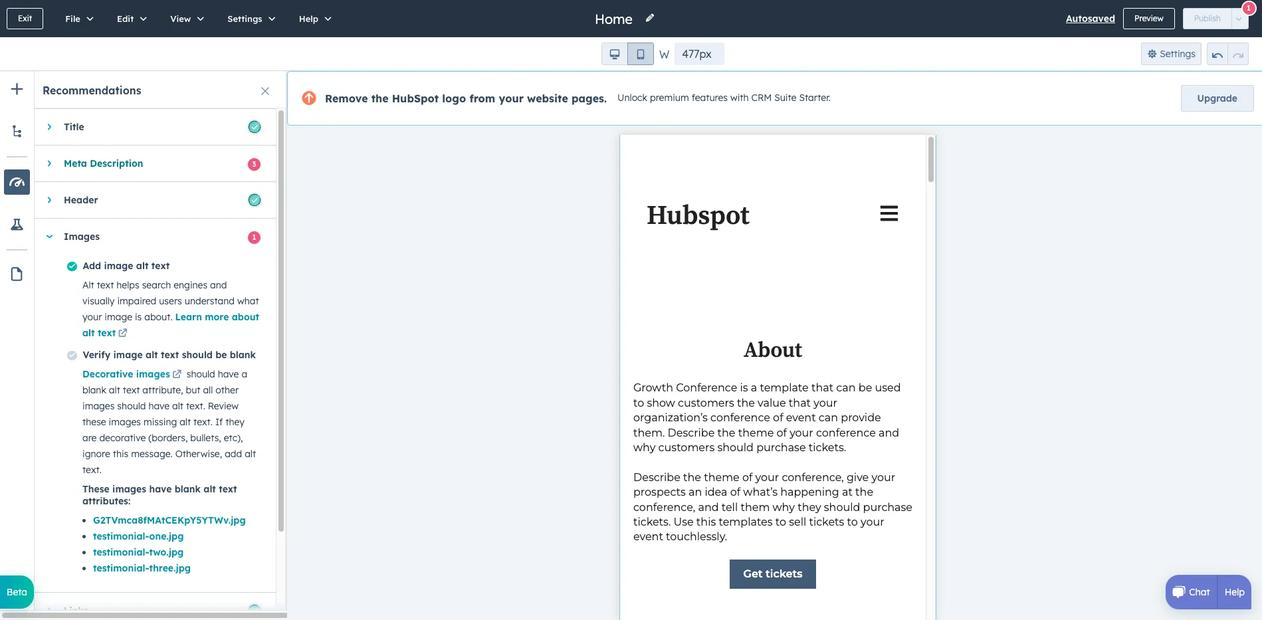 Task type: locate. For each thing, give the bounding box(es) containing it.
link opens in a new window image
[[172, 370, 182, 380]]

caret image
[[48, 160, 51, 168], [48, 196, 51, 204], [45, 235, 53, 238]]

2 vertical spatial should
[[117, 400, 146, 412]]

caret image inside links dropdown button
[[48, 607, 51, 615]]

images
[[136, 368, 170, 380], [82, 400, 115, 412], [109, 416, 141, 428], [112, 483, 146, 495]]

g2tvmca8fmatcekpy5ytwv.jpg testimonial-one.jpg testimonial-two.jpg testimonial-three.jpg
[[93, 515, 246, 575]]

testimonial-
[[93, 531, 149, 543], [93, 547, 149, 559], [93, 563, 149, 575]]

None text field
[[675, 43, 725, 65]]

starter.
[[800, 92, 831, 104]]

understand
[[185, 295, 235, 307]]

image for verify
[[113, 349, 143, 361]]

1 vertical spatial caret image
[[48, 196, 51, 204]]

text. down ignore
[[82, 464, 102, 476]]

and
[[210, 279, 227, 291]]

2 horizontal spatial blank
[[230, 349, 256, 361]]

caret image left title
[[48, 123, 51, 131]]

link opens in a new window image inside decorative images link
[[172, 370, 182, 380]]

add
[[83, 260, 101, 272]]

1 vertical spatial caret image
[[48, 607, 51, 615]]

text. down but
[[186, 400, 205, 412]]

close image
[[261, 87, 269, 95]]

0 vertical spatial image
[[104, 260, 133, 272]]

caret image left header
[[48, 196, 51, 204]]

1 group from the left
[[602, 43, 654, 65]]

2 caret image from the top
[[48, 607, 51, 615]]

g2tvmca8fmatcekpy5ytwv.jpg
[[93, 515, 246, 527]]

0 horizontal spatial blank
[[82, 384, 106, 396]]

0 vertical spatial text.
[[186, 400, 205, 412]]

ignore
[[82, 448, 110, 460]]

blank up a
[[230, 349, 256, 361]]

alt down "decorative"
[[109, 384, 120, 396]]

group down publish group
[[1208, 43, 1249, 65]]

caret image left images
[[45, 235, 53, 238]]

1 caret image from the top
[[48, 123, 51, 131]]

settings right view button at the top of the page
[[228, 13, 262, 24]]

1 vertical spatial your
[[82, 311, 102, 323]]

blank inside should have a blank alt text attribute, but all other images should have alt text. review these images missing alt text. if they are decorative (borders, bullets, etc), ignore this message. otherwise, add alt text.
[[82, 384, 106, 396]]

1 vertical spatial have
[[149, 400, 170, 412]]

image for add
[[104, 260, 133, 272]]

blank for these images have blank alt text attributes:
[[175, 483, 201, 495]]

1 testimonial- from the top
[[93, 531, 149, 543]]

autosaved button
[[1067, 11, 1116, 27]]

0 vertical spatial testimonial-
[[93, 531, 149, 543]]

0 horizontal spatial group
[[602, 43, 654, 65]]

have up "g2tvmca8fmatcekpy5ytwv.jpg" at the bottom
[[149, 483, 172, 495]]

upgrade
[[1198, 92, 1238, 104]]

header
[[64, 194, 98, 206]]

0 vertical spatial your
[[499, 92, 524, 105]]

should left 'be'
[[182, 349, 213, 361]]

caret image for header
[[48, 196, 51, 204]]

suite
[[775, 92, 797, 104]]

0 vertical spatial caret image
[[48, 123, 51, 131]]

1 horizontal spatial group
[[1208, 43, 1249, 65]]

exit link
[[7, 8, 43, 29]]

remove the hubspot logo from your website pages.
[[325, 92, 607, 105]]

blank inside these images have blank alt text attributes:
[[175, 483, 201, 495]]

testimonial- down testimonial-one.jpg button
[[93, 547, 149, 559]]

caret image inside title dropdown button
[[48, 123, 51, 131]]

your down the visually
[[82, 311, 102, 323]]

have inside these images have blank alt text attributes:
[[149, 483, 172, 495]]

2 vertical spatial caret image
[[45, 235, 53, 238]]

links button
[[35, 593, 263, 620]]

1 vertical spatial testimonial-
[[93, 547, 149, 559]]

1 horizontal spatial help
[[1225, 587, 1245, 598]]

have
[[218, 368, 239, 380], [149, 400, 170, 412], [149, 483, 172, 495]]

testimonial- up testimonial-two.jpg button
[[93, 531, 149, 543]]

settings
[[228, 13, 262, 24], [1160, 48, 1196, 60]]

1 vertical spatial settings
[[1160, 48, 1196, 60]]

1 vertical spatial image
[[105, 311, 132, 323]]

caret image
[[48, 123, 51, 131], [48, 607, 51, 615]]

2 testimonial- from the top
[[93, 547, 149, 559]]

decorative
[[99, 432, 146, 444]]

alt up verify
[[82, 327, 95, 339]]

your inside alt text helps search engines and visually impaired users understand what your image is about.
[[82, 311, 102, 323]]

image up helps at the top
[[104, 260, 133, 272]]

group left the w
[[602, 43, 654, 65]]

2 vertical spatial image
[[113, 349, 143, 361]]

search
[[142, 279, 171, 291]]

0 horizontal spatial your
[[82, 311, 102, 323]]

text up link opens in a new window image
[[161, 349, 179, 361]]

alt text helps search engines and visually impaired users understand what your image is about.
[[82, 279, 259, 323]]

images up decorative
[[109, 416, 141, 428]]

caret image inside "images" dropdown button
[[45, 235, 53, 238]]

caret image for images
[[45, 235, 53, 238]]

autosaved
[[1067, 13, 1116, 25]]

settings button
[[214, 0, 285, 37], [1142, 43, 1202, 65]]

caret image left links on the bottom left
[[48, 607, 51, 615]]

help
[[299, 13, 319, 24], [1225, 587, 1245, 598]]

missing
[[144, 416, 177, 428]]

images right these
[[112, 483, 146, 495]]

1 vertical spatial settings button
[[1142, 43, 1202, 65]]

text inside these images have blank alt text attributes:
[[219, 483, 237, 495]]

image up decorative images
[[113, 349, 143, 361]]

(borders,
[[149, 432, 188, 444]]

one.jpg
[[149, 531, 184, 543]]

title button
[[35, 109, 263, 145]]

alt down otherwise,
[[204, 483, 216, 495]]

image inside alt text helps search engines and visually impaired users understand what your image is about.
[[105, 311, 132, 323]]

the
[[371, 92, 389, 105]]

settings down preview button
[[1160, 48, 1196, 60]]

crm
[[752, 92, 772, 104]]

edit button
[[103, 0, 156, 37]]

0 horizontal spatial settings
[[228, 13, 262, 24]]

should up all on the bottom left
[[187, 368, 215, 380]]

0 vertical spatial caret image
[[48, 160, 51, 168]]

visually
[[82, 295, 115, 307]]

0 horizontal spatial help
[[299, 13, 319, 24]]

have up other
[[218, 368, 239, 380]]

w
[[660, 48, 670, 61]]

caret image inside meta description 'dropdown button'
[[48, 160, 51, 168]]

about.
[[144, 311, 173, 323]]

blank up g2tvmca8fmatcekpy5ytwv.jpg button
[[175, 483, 201, 495]]

blank for should have a blank alt text attribute, but all other images should have alt text. review these images missing alt text. if they are decorative (borders, bullets, etc), ignore this message. otherwise, add alt text.
[[82, 384, 106, 396]]

two.jpg
[[149, 547, 184, 559]]

None field
[[594, 10, 637, 28]]

otherwise,
[[175, 448, 222, 460]]

image
[[104, 260, 133, 272], [105, 311, 132, 323], [113, 349, 143, 361]]

description
[[90, 158, 143, 170]]

header button
[[35, 182, 263, 218]]

0 vertical spatial should
[[182, 349, 213, 361]]

text inside should have a blank alt text attribute, but all other images should have alt text. review these images missing alt text. if they are decorative (borders, bullets, etc), ignore this message. otherwise, add alt text.
[[123, 384, 140, 396]]

meta description button
[[35, 146, 263, 182]]

about
[[232, 311, 259, 323]]

they
[[226, 416, 245, 428]]

1 vertical spatial blank
[[82, 384, 106, 396]]

2 vertical spatial testimonial-
[[93, 563, 149, 575]]

should have a blank alt text attribute, but all other images should have alt text. review these images missing alt text. if they are decorative (borders, bullets, etc), ignore this message. otherwise, add alt text.
[[82, 368, 256, 476]]

meta
[[64, 158, 87, 170]]

text right "alt"
[[97, 279, 114, 291]]

link opens in a new window image for decorative
[[172, 370, 182, 380]]

impaired
[[117, 295, 156, 307]]

text down decorative images link
[[123, 384, 140, 396]]

your right from on the top left of page
[[499, 92, 524, 105]]

with
[[731, 92, 749, 104]]

caret image left meta
[[48, 160, 51, 168]]

1 vertical spatial should
[[187, 368, 215, 380]]

more
[[205, 311, 229, 323]]

but
[[186, 384, 201, 396]]

0 vertical spatial settings button
[[214, 0, 285, 37]]

blank down "decorative"
[[82, 384, 106, 396]]

2 vertical spatial have
[[149, 483, 172, 495]]

link opens in a new window image
[[118, 329, 128, 339], [118, 329, 128, 339], [172, 370, 182, 380]]

should down decorative images link
[[117, 400, 146, 412]]

image left is
[[105, 311, 132, 323]]

alt
[[136, 260, 149, 272], [82, 327, 95, 339], [146, 349, 158, 361], [109, 384, 120, 396], [172, 400, 184, 412], [180, 416, 191, 428], [245, 448, 256, 460], [204, 483, 216, 495]]

users
[[159, 295, 182, 307]]

1 horizontal spatial blank
[[175, 483, 201, 495]]

1 horizontal spatial settings button
[[1142, 43, 1202, 65]]

text up verify
[[98, 327, 116, 339]]

text
[[151, 260, 170, 272], [97, 279, 114, 291], [98, 327, 116, 339], [161, 349, 179, 361], [123, 384, 140, 396], [219, 483, 237, 495]]

learn more about alt text
[[82, 311, 259, 339]]

publish button
[[1183, 8, 1233, 29]]

alt up (borders,
[[180, 416, 191, 428]]

0 vertical spatial have
[[218, 368, 239, 380]]

caret image inside header dropdown button
[[48, 196, 51, 204]]

your
[[499, 92, 524, 105], [82, 311, 102, 323]]

2 vertical spatial blank
[[175, 483, 201, 495]]

unlock
[[618, 92, 648, 104]]

text inside learn more about alt text
[[98, 327, 116, 339]]

text up search
[[151, 260, 170, 272]]

group
[[602, 43, 654, 65], [1208, 43, 1249, 65]]

testimonial- down testimonial-two.jpg button
[[93, 563, 149, 575]]

1 vertical spatial text.
[[194, 416, 213, 428]]

have up missing on the left bottom of page
[[149, 400, 170, 412]]

0 vertical spatial help
[[299, 13, 319, 24]]

caret image for meta description
[[48, 160, 51, 168]]

1 horizontal spatial your
[[499, 92, 524, 105]]

text down add
[[219, 483, 237, 495]]

text. left if
[[194, 416, 213, 428]]

1 horizontal spatial settings
[[1160, 48, 1196, 60]]



Task type: describe. For each thing, give the bounding box(es) containing it.
other
[[216, 384, 239, 396]]

file
[[65, 13, 80, 24]]

beta
[[7, 587, 27, 598]]

upgrade link
[[1181, 85, 1255, 112]]

are
[[82, 432, 97, 444]]

title
[[64, 121, 84, 133]]

alt up decorative images link
[[146, 349, 158, 361]]

publish
[[1195, 13, 1222, 23]]

this
[[113, 448, 129, 460]]

1 vertical spatial help
[[1225, 587, 1245, 598]]

decorative images link
[[82, 368, 184, 380]]

decorative images
[[82, 368, 170, 380]]

3 testimonial- from the top
[[93, 563, 149, 575]]

testimonial-two.jpg button
[[93, 547, 184, 559]]

beta button
[[0, 576, 34, 609]]

text inside alt text helps search engines and visually impaired users understand what your image is about.
[[97, 279, 114, 291]]

attribute,
[[143, 384, 183, 396]]

images up attribute,
[[136, 368, 170, 380]]

review
[[208, 400, 239, 412]]

website
[[527, 92, 568, 105]]

alt
[[82, 279, 94, 291]]

add
[[225, 448, 242, 460]]

hubspot
[[392, 92, 439, 105]]

images button
[[35, 219, 263, 255]]

alt inside these images have blank alt text attributes:
[[204, 483, 216, 495]]

help inside button
[[299, 13, 319, 24]]

images inside these images have blank alt text attributes:
[[112, 483, 146, 495]]

logo
[[442, 92, 466, 105]]

view button
[[156, 0, 214, 37]]

0 vertical spatial settings
[[228, 13, 262, 24]]

preview button
[[1124, 8, 1175, 29]]

recommendations
[[43, 84, 141, 97]]

meta description
[[64, 158, 143, 170]]

is
[[135, 311, 142, 323]]

these
[[82, 416, 106, 428]]

file button
[[51, 0, 103, 37]]

alt inside learn more about alt text
[[82, 327, 95, 339]]

view
[[170, 13, 191, 24]]

learn
[[175, 311, 202, 323]]

caret image for links
[[48, 607, 51, 615]]

alt right add
[[245, 448, 256, 460]]

engines
[[174, 279, 208, 291]]

caret image for title
[[48, 123, 51, 131]]

help button
[[285, 0, 341, 37]]

features
[[692, 92, 728, 104]]

a
[[242, 368, 247, 380]]

testimonial-one.jpg button
[[93, 531, 184, 543]]

alt down attribute,
[[172, 400, 184, 412]]

remove
[[325, 92, 368, 105]]

images up these at the left bottom of the page
[[82, 400, 115, 412]]

preview
[[1135, 13, 1164, 23]]

etc),
[[224, 432, 243, 444]]

1
[[1248, 3, 1251, 12]]

learn more about alt text link
[[82, 311, 259, 339]]

unlock premium features with crm suite starter.
[[618, 92, 831, 104]]

bullets,
[[190, 432, 221, 444]]

add image alt text
[[83, 260, 170, 272]]

2 vertical spatial text.
[[82, 464, 102, 476]]

premium
[[650, 92, 689, 104]]

these images have blank alt text attributes:
[[82, 483, 237, 507]]

from
[[470, 92, 496, 105]]

0 vertical spatial blank
[[230, 349, 256, 361]]

attributes:
[[82, 495, 131, 507]]

verify image alt text should be blank
[[83, 349, 256, 361]]

these
[[82, 483, 110, 495]]

message.
[[131, 448, 173, 460]]

verify
[[83, 349, 111, 361]]

chat
[[1190, 587, 1211, 598]]

links
[[64, 605, 88, 617]]

link opens in a new window image for learn
[[118, 329, 128, 339]]

decorative
[[82, 368, 133, 380]]

g2tvmca8fmatcekpy5ytwv.jpg button
[[93, 515, 246, 527]]

alt up search
[[136, 260, 149, 272]]

publish group
[[1183, 8, 1249, 29]]

exit
[[18, 13, 32, 23]]

all
[[203, 384, 213, 396]]

three.jpg
[[149, 563, 191, 575]]

pages.
[[572, 92, 607, 105]]

testimonial-three.jpg button
[[93, 563, 191, 575]]

0 horizontal spatial settings button
[[214, 0, 285, 37]]

edit
[[117, 13, 134, 24]]

images
[[64, 231, 100, 243]]

2 group from the left
[[1208, 43, 1249, 65]]

be
[[216, 349, 227, 361]]

if
[[215, 416, 223, 428]]



Task type: vqa. For each thing, say whether or not it's contained in the screenshot.
Images dropdown button
yes



